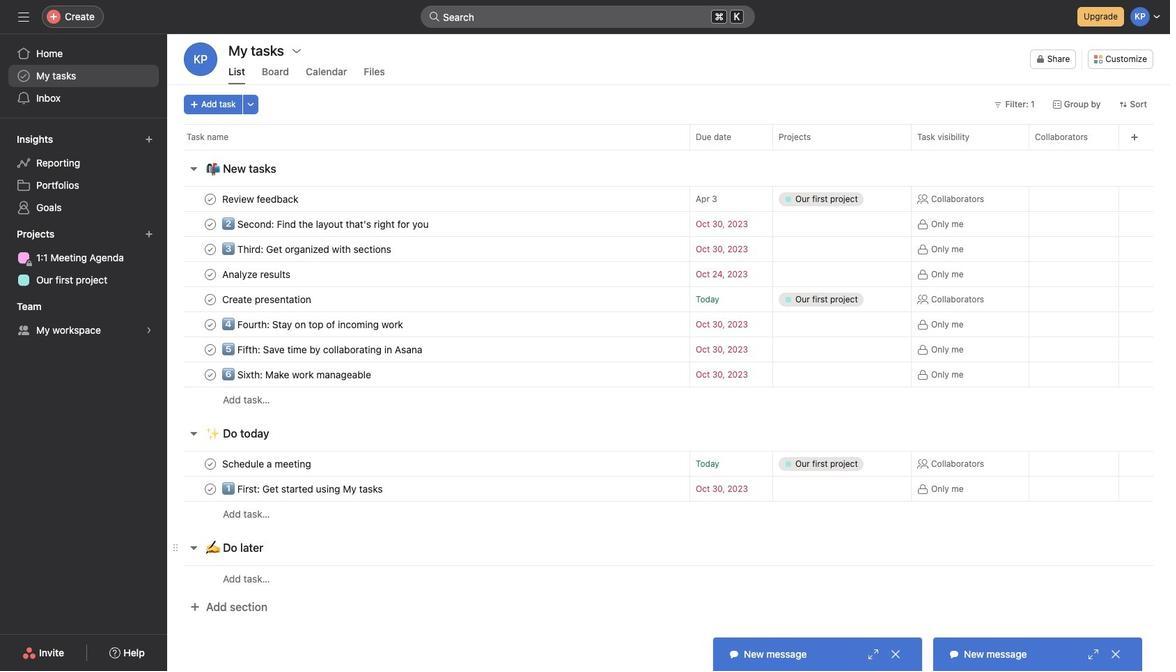 Task type: locate. For each thing, give the bounding box(es) containing it.
mark complete image inside 6️⃣ sixth: make work manageable cell
[[202, 366, 219, 383]]

5 task name text field from the top
[[220, 457, 315, 471]]

linked projects for 5️⃣ fifth: save time by collaborating in asana cell
[[773, 337, 912, 362]]

1 collapse task list for this group image from the top
[[188, 163, 199, 174]]

0 vertical spatial collapse task list for this group image
[[188, 163, 199, 174]]

task name text field inside 4️⃣ fourth: stay on top of incoming work cell
[[220, 317, 408, 331]]

Task name text field
[[220, 217, 433, 231], [220, 242, 396, 256], [220, 292, 316, 306], [220, 317, 408, 331], [220, 457, 315, 471]]

mark complete checkbox inside 3️⃣ third: get organized with sections cell
[[202, 241, 219, 258]]

teams element
[[0, 294, 167, 344]]

projects element
[[0, 222, 167, 294]]

1 mark complete image from the top
[[202, 191, 219, 207]]

mark complete checkbox inside 4️⃣ fourth: stay on top of incoming work cell
[[202, 316, 219, 333]]

analyze results cell
[[167, 261, 690, 287]]

1 mark complete image from the top
[[202, 216, 219, 232]]

row
[[167, 124, 1171, 150], [184, 149, 1154, 151], [167, 186, 1171, 212], [167, 211, 1171, 237], [167, 236, 1171, 262], [167, 261, 1171, 287], [167, 286, 1171, 312], [167, 312, 1171, 337], [167, 337, 1171, 362], [167, 362, 1171, 387], [167, 387, 1171, 413], [167, 451, 1171, 477], [167, 476, 1171, 502], [167, 501, 1171, 527], [167, 565, 1171, 592]]

4 mark complete image from the top
[[202, 366, 219, 383]]

close image
[[891, 649, 902, 660]]

linked projects for 3️⃣ third: get organized with sections cell
[[773, 236, 912, 262]]

mark complete checkbox inside create presentation cell
[[202, 291, 219, 308]]

mark complete image inside 1️⃣ first: get started using my tasks "cell"
[[202, 481, 219, 497]]

mark complete checkbox inside schedule a meeting cell
[[202, 455, 219, 472]]

1️⃣ first: get started using my tasks cell
[[167, 476, 690, 502]]

mark complete image for task name text box inside the create presentation cell
[[202, 291, 219, 308]]

linked projects for 1️⃣ first: get started using my tasks cell
[[773, 476, 912, 502]]

1 task name text field from the top
[[220, 217, 433, 231]]

4 task name text field from the top
[[220, 368, 376, 382]]

mark complete checkbox for 4️⃣ fourth: stay on top of incoming work cell
[[202, 316, 219, 333]]

4 mark complete checkbox from the top
[[202, 316, 219, 333]]

mark complete checkbox inside the analyze results cell
[[202, 266, 219, 283]]

3 task name text field from the top
[[220, 343, 427, 356]]

mark complete image inside 2️⃣ second: find the layout that's right for you "cell"
[[202, 216, 219, 232]]

show options image
[[291, 45, 302, 56]]

2️⃣ second: find the layout that's right for you cell
[[167, 211, 690, 237]]

task name text field inside the analyze results cell
[[220, 267, 295, 281]]

3 task name text field from the top
[[220, 292, 316, 306]]

mark complete image inside review feedback cell
[[202, 191, 219, 207]]

task name text field inside 6️⃣ sixth: make work manageable cell
[[220, 368, 376, 382]]

mark complete image for task name text field within review feedback cell
[[202, 191, 219, 207]]

create presentation cell
[[167, 286, 690, 312]]

Search tasks, projects, and more text field
[[421, 6, 755, 28]]

task name text field inside 5️⃣ fifth: save time by collaborating in asana cell
[[220, 343, 427, 356]]

6️⃣ sixth: make work manageable cell
[[167, 362, 690, 387]]

4️⃣ fourth: stay on top of incoming work cell
[[167, 312, 690, 337]]

mark complete image inside 5️⃣ fifth: save time by collaborating in asana cell
[[202, 341, 219, 358]]

1 task name text field from the top
[[220, 192, 303, 206]]

5 mark complete checkbox from the top
[[202, 341, 219, 358]]

6 mark complete image from the top
[[202, 481, 219, 497]]

collapse task list for this group image
[[188, 428, 199, 439]]

task name text field inside schedule a meeting cell
[[220, 457, 315, 471]]

task name text field inside create presentation cell
[[220, 292, 316, 306]]

mark complete checkbox inside 5️⃣ fifth: save time by collaborating in asana cell
[[202, 341, 219, 358]]

mark complete checkbox inside review feedback cell
[[202, 191, 219, 207]]

5 task name text field from the top
[[220, 482, 387, 496]]

mark complete image inside the analyze results cell
[[202, 266, 219, 283]]

mark complete image for task name text box inside the 3️⃣ third: get organized with sections cell
[[202, 241, 219, 258]]

task name text field inside 1️⃣ first: get started using my tasks "cell"
[[220, 482, 387, 496]]

new insights image
[[145, 135, 153, 144]]

linked projects for 4️⃣ fourth: stay on top of incoming work cell
[[773, 312, 912, 337]]

2 task name text field from the top
[[220, 242, 396, 256]]

mark complete checkbox for 6️⃣ sixth: make work manageable cell
[[202, 366, 219, 383]]

mark complete image inside 4️⃣ fourth: stay on top of incoming work cell
[[202, 316, 219, 333]]

1 vertical spatial collapse task list for this group image
[[188, 542, 199, 553]]

5 mark complete image from the top
[[202, 455, 219, 472]]

mark complete image
[[202, 191, 219, 207], [202, 291, 219, 308], [202, 316, 219, 333], [202, 366, 219, 383], [202, 455, 219, 472], [202, 481, 219, 497]]

task name text field for mark complete option within create presentation cell
[[220, 292, 316, 306]]

hide sidebar image
[[18, 11, 29, 22]]

mark complete checkbox inside 6️⃣ sixth: make work manageable cell
[[202, 366, 219, 383]]

mark complete image for task name text box in schedule a meeting cell
[[202, 455, 219, 472]]

mark complete checkbox inside 1️⃣ first: get started using my tasks "cell"
[[202, 481, 219, 497]]

3 mark complete checkbox from the top
[[202, 291, 219, 308]]

mark complete image for task name text field in the 6️⃣ sixth: make work manageable cell
[[202, 366, 219, 383]]

4 task name text field from the top
[[220, 317, 408, 331]]

3 mark complete checkbox from the top
[[202, 366, 219, 383]]

mark complete image inside schedule a meeting cell
[[202, 455, 219, 472]]

collapse task list for this group image
[[188, 163, 199, 174], [188, 542, 199, 553]]

mark complete image
[[202, 216, 219, 232], [202, 241, 219, 258], [202, 266, 219, 283], [202, 341, 219, 358]]

header ✨ do today tree grid
[[167, 451, 1171, 527]]

2 collapse task list for this group image from the top
[[188, 542, 199, 553]]

2 task name text field from the top
[[220, 267, 295, 281]]

2 mark complete image from the top
[[202, 291, 219, 308]]

mark complete image inside create presentation cell
[[202, 291, 219, 308]]

3 mark complete image from the top
[[202, 266, 219, 283]]

4 mark complete checkbox from the top
[[202, 481, 219, 497]]

review feedback cell
[[167, 186, 690, 212]]

2 mark complete checkbox from the top
[[202, 266, 219, 283]]

1 mark complete checkbox from the top
[[202, 216, 219, 232]]

task name text field for mark complete checkbox within 6️⃣ sixth: make work manageable cell
[[220, 368, 376, 382]]

2 mark complete image from the top
[[202, 241, 219, 258]]

mark complete image inside 3️⃣ third: get organized with sections cell
[[202, 241, 219, 258]]

5️⃣ fifth: save time by collaborating in asana cell
[[167, 337, 690, 362]]

mark complete checkbox inside 2️⃣ second: find the layout that's right for you "cell"
[[202, 216, 219, 232]]

None field
[[421, 6, 755, 28]]

Task name text field
[[220, 192, 303, 206], [220, 267, 295, 281], [220, 343, 427, 356], [220, 368, 376, 382], [220, 482, 387, 496]]

3 mark complete image from the top
[[202, 316, 219, 333]]

prominent image
[[429, 11, 440, 22]]

1 mark complete checkbox from the top
[[202, 191, 219, 207]]

4 mark complete image from the top
[[202, 341, 219, 358]]

2 mark complete checkbox from the top
[[202, 241, 219, 258]]

Mark complete checkbox
[[202, 216, 219, 232], [202, 266, 219, 283], [202, 366, 219, 383], [202, 481, 219, 497]]

mark complete checkbox for the analyze results cell
[[202, 266, 219, 283]]

mark complete image for task name text field inside 1️⃣ first: get started using my tasks "cell"
[[202, 481, 219, 497]]

Mark complete checkbox
[[202, 191, 219, 207], [202, 241, 219, 258], [202, 291, 219, 308], [202, 316, 219, 333], [202, 341, 219, 358], [202, 455, 219, 472]]

task name text field inside 3️⃣ third: get organized with sections cell
[[220, 242, 396, 256]]

6 mark complete checkbox from the top
[[202, 455, 219, 472]]

schedule a meeting cell
[[167, 451, 690, 477]]

task name text field for mark complete option in schedule a meeting cell
[[220, 457, 315, 471]]

task name text field inside 2️⃣ second: find the layout that's right for you "cell"
[[220, 217, 433, 231]]



Task type: vqa. For each thing, say whether or not it's contained in the screenshot.
fourth Mark complete checkbox from the top
yes



Task type: describe. For each thing, give the bounding box(es) containing it.
3️⃣ third: get organized with sections cell
[[167, 236, 690, 262]]

mark complete checkbox for 1️⃣ first: get started using my tasks "cell"
[[202, 481, 219, 497]]

new project or portfolio image
[[145, 230, 153, 238]]

view profile settings image
[[184, 43, 217, 76]]

mark complete checkbox for schedule a meeting cell
[[202, 455, 219, 472]]

header 📬 new tasks tree grid
[[167, 186, 1171, 413]]

more actions image
[[246, 100, 255, 109]]

global element
[[0, 34, 167, 118]]

mark complete checkbox for 3️⃣ third: get organized with sections cell
[[202, 241, 219, 258]]

mark complete image for task name text field within the analyze results cell
[[202, 266, 219, 283]]

mark complete checkbox for 5️⃣ fifth: save time by collaborating in asana cell
[[202, 341, 219, 358]]

expand new message image
[[1089, 649, 1100, 660]]

task name text field for mark complete checkbox inside 1️⃣ first: get started using my tasks "cell"
[[220, 482, 387, 496]]

task name text field inside review feedback cell
[[220, 192, 303, 206]]

linked projects for 2️⃣ second: find the layout that's right for you cell
[[773, 211, 912, 237]]

task name text field for mark complete option in 4️⃣ fourth: stay on top of incoming work cell
[[220, 317, 408, 331]]

close image
[[1111, 649, 1122, 660]]

expand new message image
[[868, 649, 880, 660]]

mark complete checkbox for create presentation cell
[[202, 291, 219, 308]]

mark complete image for task name text field inside the 5️⃣ fifth: save time by collaborating in asana cell
[[202, 341, 219, 358]]

task name text field for mark complete checkbox in 2️⃣ second: find the layout that's right for you "cell"
[[220, 217, 433, 231]]

linked projects for 6️⃣ sixth: make work manageable cell
[[773, 362, 912, 387]]

add field image
[[1131, 133, 1139, 141]]

insights element
[[0, 127, 167, 222]]

mark complete checkbox for review feedback cell
[[202, 191, 219, 207]]

see details, my workspace image
[[145, 326, 153, 335]]

task name text field for mark complete option in the 3️⃣ third: get organized with sections cell
[[220, 242, 396, 256]]

mark complete image for task name text box in the 2️⃣ second: find the layout that's right for you "cell"
[[202, 216, 219, 232]]

task name text field for mark complete checkbox inside the the analyze results cell
[[220, 267, 295, 281]]

mark complete checkbox for 2️⃣ second: find the layout that's right for you "cell"
[[202, 216, 219, 232]]

mark complete image for task name text box within 4️⃣ fourth: stay on top of incoming work cell
[[202, 316, 219, 333]]

linked projects for analyze results cell
[[773, 261, 912, 287]]



